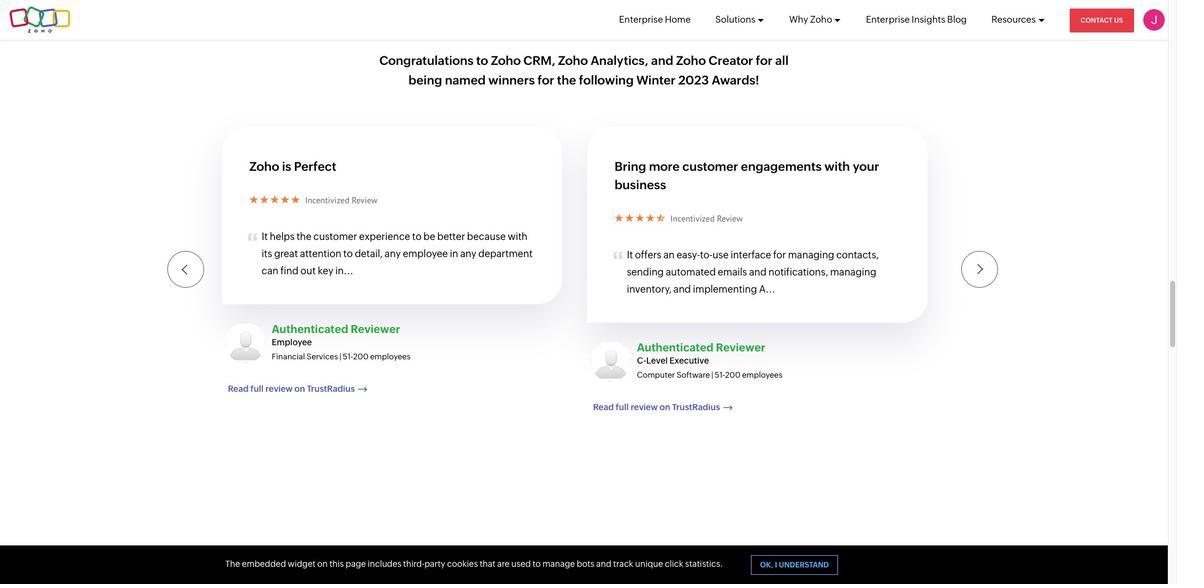 Task type: vqa. For each thing, say whether or not it's contained in the screenshot.
to-
yes



Task type: describe. For each thing, give the bounding box(es) containing it.
software
[[677, 371, 710, 380]]

solutions
[[715, 14, 756, 25]]

can
[[262, 265, 278, 277]]

business
[[615, 178, 666, 192]]

manage
[[543, 560, 575, 570]]

key
[[318, 265, 333, 277]]

to-
[[700, 249, 713, 261]]

incentivized for perfect
[[305, 196, 349, 206]]

2 any from the left
[[460, 248, 477, 260]]

the embedded widget on this page includes third-party cookies that are used to manage bots and track unique click statistics.
[[225, 560, 723, 570]]

inventory,
[[627, 284, 672, 295]]

employee
[[403, 248, 448, 260]]

zoho up 2023
[[676, 53, 706, 67]]

with inside it helps the customer experience to be better because with its great attention to detail, any employee in any department can find out key in...
[[508, 231, 528, 243]]

automated
[[666, 267, 716, 278]]

department
[[479, 248, 533, 260]]

zoho enterprise logo image
[[9, 6, 71, 33]]

unique
[[635, 560, 663, 570]]

contacts,
[[837, 249, 879, 261]]

its
[[262, 248, 272, 260]]

cookies
[[447, 560, 478, 570]]

implementing
[[693, 284, 757, 295]]

crm,
[[524, 53, 555, 67]]

for inside it offers an easy-to-use interface for managing contacts, sending automated emails and notifications, managing inventory, and implementing a...
[[773, 249, 786, 261]]

understand
[[779, 562, 829, 570]]

attention
[[300, 248, 341, 260]]

be
[[424, 231, 435, 243]]

all
[[775, 53, 789, 67]]

an
[[664, 249, 675, 261]]

creator
[[709, 53, 753, 67]]

zoho is perfect
[[249, 159, 336, 173]]

read for bring more customer engagements with your business
[[593, 403, 614, 413]]

page
[[346, 560, 366, 570]]

the
[[225, 560, 240, 570]]

more
[[649, 159, 680, 173]]

home
[[665, 14, 691, 25]]

incentivized review for perfect
[[305, 196, 378, 206]]

review for perfect
[[352, 196, 378, 206]]

us
[[1114, 17, 1123, 24]]

bring
[[615, 159, 646, 173]]

zoho up winners
[[491, 53, 521, 67]]

0 vertical spatial managing
[[788, 249, 835, 261]]

engagements
[[741, 159, 822, 173]]

and inside congratulations to zoho crm, zoho analytics, and zoho creator for all being named winners for the following winter 2023 awards!
[[651, 53, 674, 67]]

embedded
[[242, 560, 286, 570]]

read full review on trustradius link for zoho is perfect
[[228, 385, 355, 394]]

computer
[[637, 371, 675, 380]]

enterprise for enterprise insights blog
[[866, 14, 910, 25]]

| inside authenticated reviewer c-level executive computer software | 51-200 employees
[[712, 371, 713, 380]]

it helps the customer experience to be better because with its great attention to detail, any employee in any department can find out key in...
[[262, 231, 533, 277]]

bring more customer engagements with your business
[[615, 159, 879, 192]]

this
[[330, 560, 344, 570]]

enterprise for enterprise home
[[619, 14, 663, 25]]

zoho left is
[[249, 159, 279, 173]]

services
[[307, 352, 338, 362]]

use
[[713, 249, 729, 261]]

0 vertical spatial for
[[756, 53, 773, 67]]

resources
[[992, 14, 1036, 25]]

review for customer
[[717, 214, 743, 224]]

out
[[301, 265, 316, 277]]

customer inside bring more customer engagements with your business
[[683, 159, 738, 173]]

third-
[[403, 560, 425, 570]]

ok, i understand
[[760, 562, 829, 570]]

winners
[[488, 73, 535, 87]]

congratulations to zoho crm, zoho analytics, and zoho creator for all being named winners for the following winter 2023 awards!
[[379, 53, 789, 87]]

the inside it helps the customer experience to be better because with its great attention to detail, any employee in any department can find out key in...
[[297, 231, 312, 243]]

insights
[[912, 14, 946, 25]]

why zoho
[[789, 14, 832, 25]]

customer inside it helps the customer experience to be better because with its great attention to detail, any employee in any department can find out key in...
[[314, 231, 357, 243]]

contact us link
[[1070, 9, 1134, 32]]

reviewer icon image for bring more customer engagements with your business
[[590, 341, 631, 382]]

includes
[[368, 560, 402, 570]]

star half image
[[656, 212, 665, 224]]

are
[[497, 560, 510, 570]]

better
[[437, 231, 465, 243]]

zoho right why
[[810, 14, 832, 25]]

james peterson image
[[1144, 9, 1165, 31]]

incentivized for customer
[[671, 214, 715, 224]]

it offers an easy-to-use interface for managing contacts, sending automated emails and notifications, managing inventory, and implementing a...
[[627, 249, 879, 295]]

analytics,
[[591, 53, 649, 67]]

c-
[[637, 356, 647, 366]]

to right used
[[533, 560, 541, 570]]

being
[[409, 73, 442, 87]]

2023
[[678, 73, 709, 87]]

contact
[[1081, 17, 1113, 24]]

i
[[775, 562, 777, 570]]

enterprise insights blog
[[866, 14, 967, 25]]

why
[[789, 14, 808, 25]]

read full review on trustradius for bring more customer engagements with your business
[[593, 403, 720, 413]]

widget
[[288, 560, 316, 570]]

track
[[613, 560, 634, 570]]

statistics.
[[685, 560, 723, 570]]

notifications,
[[769, 267, 828, 278]]

and right bots
[[596, 560, 612, 570]]

bring more customer engagements with your business link
[[615, 157, 897, 194]]



Task type: locate. For each thing, give the bounding box(es) containing it.
|
[[340, 352, 341, 362], [712, 371, 713, 380]]

0 vertical spatial |
[[340, 352, 341, 362]]

employees inside authenticated reviewer employee financial services | 51-200 employees
[[370, 352, 411, 362]]

0 vertical spatial customer
[[683, 159, 738, 173]]

1 vertical spatial trustradius
[[672, 403, 720, 413]]

authenticated reviewer employee financial services | 51-200 employees
[[272, 323, 411, 362]]

enterprise home
[[619, 14, 691, 25]]

for left the all
[[756, 53, 773, 67]]

review for bring more customer engagements with your business
[[631, 403, 658, 413]]

1 vertical spatial authenticated
[[637, 341, 714, 354]]

ok,
[[760, 562, 774, 570]]

0 horizontal spatial 51-
[[343, 352, 353, 362]]

on left 'this'
[[317, 560, 328, 570]]

a...
[[759, 284, 775, 295]]

following
[[579, 73, 634, 87]]

authenticated for zoho is perfect
[[272, 323, 348, 336]]

1 vertical spatial on
[[660, 403, 670, 413]]

blog
[[947, 14, 967, 25]]

200
[[353, 352, 369, 362], [725, 371, 741, 380]]

contact us
[[1081, 17, 1123, 24]]

the right 'helps'
[[297, 231, 312, 243]]

it up its
[[262, 231, 268, 243]]

great
[[274, 248, 298, 260]]

1 any from the left
[[385, 248, 401, 260]]

party
[[425, 560, 445, 570]]

any down experience
[[385, 248, 401, 260]]

find
[[280, 265, 299, 277]]

read full review on trustradius down financial
[[228, 385, 355, 394]]

1 vertical spatial it
[[627, 249, 633, 261]]

0 vertical spatial authenticated
[[272, 323, 348, 336]]

0 vertical spatial review
[[265, 385, 293, 394]]

| right "services"
[[340, 352, 341, 362]]

reviewer inside authenticated reviewer c-level executive computer software | 51-200 employees
[[716, 341, 766, 354]]

0 vertical spatial 200
[[353, 352, 369, 362]]

read full review on trustradius link down financial
[[228, 385, 355, 394]]

that
[[480, 560, 496, 570]]

customer up attention on the left of page
[[314, 231, 357, 243]]

incentivized review up to-
[[671, 214, 743, 224]]

authenticated inside authenticated reviewer c-level executive computer software | 51-200 employees
[[637, 341, 714, 354]]

51- right "services"
[[343, 352, 353, 362]]

0 horizontal spatial enterprise
[[619, 14, 663, 25]]

1 horizontal spatial trustradius
[[672, 403, 720, 413]]

it for bring more customer engagements with your business
[[627, 249, 633, 261]]

authenticated up executive
[[637, 341, 714, 354]]

with inside bring more customer engagements with your business
[[825, 159, 850, 173]]

zoho right crm,
[[558, 53, 588, 67]]

1 vertical spatial 200
[[725, 371, 741, 380]]

trustradius for bring more customer engagements with your business
[[672, 403, 720, 413]]

zoho is perfect link
[[249, 157, 336, 176]]

trustradius for zoho is perfect
[[307, 385, 355, 394]]

0 horizontal spatial full
[[250, 385, 264, 394]]

used
[[511, 560, 531, 570]]

0 horizontal spatial read full review on trustradius
[[228, 385, 355, 394]]

the
[[557, 73, 576, 87], [297, 231, 312, 243]]

with up department
[[508, 231, 528, 243]]

read full review on trustradius for zoho is perfect
[[228, 385, 355, 394]]

named
[[445, 73, 486, 87]]

1 vertical spatial 51-
[[715, 371, 725, 380]]

interface
[[731, 249, 771, 261]]

reviewer icon image for zoho is perfect
[[225, 323, 266, 364]]

0 vertical spatial employees
[[370, 352, 411, 362]]

51- right the software
[[715, 371, 725, 380]]

1 horizontal spatial reviewer
[[716, 341, 766, 354]]

1 horizontal spatial enterprise
[[866, 14, 910, 25]]

2 enterprise from the left
[[866, 14, 910, 25]]

1 vertical spatial incentivized
[[671, 214, 715, 224]]

0 vertical spatial read full review on trustradius link
[[228, 385, 355, 394]]

congratulations
[[379, 53, 474, 67]]

51-
[[343, 352, 353, 362], [715, 371, 725, 380]]

authenticated up employee
[[272, 323, 348, 336]]

1 horizontal spatial read full review on trustradius link
[[593, 403, 720, 413]]

1 horizontal spatial review
[[631, 403, 658, 413]]

incentivized
[[305, 196, 349, 206], [671, 214, 715, 224]]

employees inside authenticated reviewer c-level executive computer software | 51-200 employees
[[742, 371, 783, 380]]

full for zoho is perfect
[[250, 385, 264, 394]]

0 vertical spatial incentivized review
[[305, 196, 378, 206]]

reviewer icon image left the "c-"
[[590, 341, 631, 382]]

2 vertical spatial for
[[773, 249, 786, 261]]

authenticated
[[272, 323, 348, 336], [637, 341, 714, 354]]

incentivized right 'star half' image at top right
[[671, 214, 715, 224]]

1 vertical spatial the
[[297, 231, 312, 243]]

your
[[853, 159, 879, 173]]

trustradius down "services"
[[307, 385, 355, 394]]

200 inside authenticated reviewer employee financial services | 51-200 employees
[[353, 352, 369, 362]]

employees
[[370, 352, 411, 362], [742, 371, 783, 380]]

0 horizontal spatial any
[[385, 248, 401, 260]]

and down automated
[[674, 284, 691, 295]]

1 horizontal spatial on
[[317, 560, 328, 570]]

0 horizontal spatial it
[[262, 231, 268, 243]]

0 horizontal spatial customer
[[314, 231, 357, 243]]

0 vertical spatial read
[[228, 385, 249, 394]]

1 vertical spatial reviewer
[[716, 341, 766, 354]]

in
[[450, 248, 458, 260]]

0 horizontal spatial with
[[508, 231, 528, 243]]

1 vertical spatial managing
[[830, 267, 877, 278]]

it for zoho is perfect
[[262, 231, 268, 243]]

click
[[665, 560, 684, 570]]

1 vertical spatial incentivized review
[[671, 214, 743, 224]]

200 right the software
[[725, 371, 741, 380]]

1 vertical spatial employees
[[742, 371, 783, 380]]

0 horizontal spatial incentivized
[[305, 196, 349, 206]]

0 vertical spatial incentivized
[[305, 196, 349, 206]]

incentivized review for customer
[[671, 214, 743, 224]]

the left following
[[557, 73, 576, 87]]

read
[[228, 385, 249, 394], [593, 403, 614, 413]]

1 vertical spatial for
[[538, 73, 554, 87]]

enterprise inside 'link'
[[866, 14, 910, 25]]

review
[[352, 196, 378, 206], [717, 214, 743, 224]]

0 horizontal spatial for
[[538, 73, 554, 87]]

reviewer inside authenticated reviewer employee financial services | 51-200 employees
[[351, 323, 400, 336]]

enterprise home link
[[619, 0, 691, 39]]

review down computer
[[631, 403, 658, 413]]

review up experience
[[352, 196, 378, 206]]

read full review on trustradius link
[[228, 385, 355, 394], [593, 403, 720, 413]]

helps
[[270, 231, 295, 243]]

1 horizontal spatial incentivized review
[[671, 214, 743, 224]]

trustradius
[[307, 385, 355, 394], [672, 403, 720, 413]]

review down financial
[[265, 385, 293, 394]]

0 vertical spatial it
[[262, 231, 268, 243]]

1 vertical spatial customer
[[314, 231, 357, 243]]

1 horizontal spatial incentivized
[[671, 214, 715, 224]]

enterprise left home
[[619, 14, 663, 25]]

it left offers
[[627, 249, 633, 261]]

0 horizontal spatial trustradius
[[307, 385, 355, 394]]

to up the in...
[[343, 248, 353, 260]]

and
[[651, 53, 674, 67], [749, 267, 767, 278], [674, 284, 691, 295], [596, 560, 612, 570]]

the inside congratulations to zoho crm, zoho analytics, and zoho creator for all being named winners for the following winter 2023 awards!
[[557, 73, 576, 87]]

winter
[[637, 73, 676, 87]]

incentivized review down "perfect"
[[305, 196, 378, 206]]

awards!
[[712, 73, 760, 87]]

0 vertical spatial full
[[250, 385, 264, 394]]

1 vertical spatial review
[[631, 403, 658, 413]]

authenticated for bring more customer engagements with your business
[[637, 341, 714, 354]]

review
[[265, 385, 293, 394], [631, 403, 658, 413]]

0 horizontal spatial review
[[265, 385, 293, 394]]

bots
[[577, 560, 595, 570]]

1 enterprise from the left
[[619, 14, 663, 25]]

2 vertical spatial on
[[317, 560, 328, 570]]

reviewer icon image left financial
[[225, 323, 266, 364]]

easy-
[[677, 249, 700, 261]]

1 vertical spatial read full review on trustradius link
[[593, 403, 720, 413]]

financial
[[272, 352, 305, 362]]

and up winter
[[651, 53, 674, 67]]

reviewer for perfect
[[351, 323, 400, 336]]

1 vertical spatial with
[[508, 231, 528, 243]]

to inside congratulations to zoho crm, zoho analytics, and zoho creator for all being named winners for the following winter 2023 awards!
[[476, 53, 488, 67]]

to up the "named"
[[476, 53, 488, 67]]

0 horizontal spatial reviewer icon image
[[225, 323, 266, 364]]

0 horizontal spatial read full review on trustradius link
[[228, 385, 355, 394]]

on for bring more customer engagements with your business
[[660, 403, 670, 413]]

1 horizontal spatial for
[[756, 53, 773, 67]]

0 horizontal spatial employees
[[370, 352, 411, 362]]

1 vertical spatial full
[[616, 403, 629, 413]]

reviewer
[[351, 323, 400, 336], [716, 341, 766, 354]]

1 horizontal spatial review
[[717, 214, 743, 224]]

star image
[[260, 194, 268, 206], [270, 194, 279, 206], [291, 194, 300, 206], [646, 212, 655, 224]]

star image
[[249, 194, 258, 206], [281, 194, 289, 206], [615, 212, 623, 224], [625, 212, 634, 224], [636, 212, 644, 224]]

0 vertical spatial review
[[352, 196, 378, 206]]

managing up the notifications,
[[788, 249, 835, 261]]

for down crm,
[[538, 73, 554, 87]]

enterprise
[[619, 14, 663, 25], [866, 14, 910, 25]]

1 horizontal spatial full
[[616, 403, 629, 413]]

experience
[[359, 231, 410, 243]]

0 horizontal spatial reviewer
[[351, 323, 400, 336]]

review for zoho is perfect
[[265, 385, 293, 394]]

0 horizontal spatial read
[[228, 385, 249, 394]]

read full review on trustradius link down computer
[[593, 403, 720, 413]]

1 horizontal spatial any
[[460, 248, 477, 260]]

1 horizontal spatial the
[[557, 73, 576, 87]]

full for bring more customer engagements with your business
[[616, 403, 629, 413]]

offers
[[635, 249, 662, 261]]

next slide image
[[974, 265, 983, 274]]

for up the notifications,
[[773, 249, 786, 261]]

0 vertical spatial read full review on trustradius
[[228, 385, 355, 394]]

1 vertical spatial review
[[717, 214, 743, 224]]

0 horizontal spatial the
[[297, 231, 312, 243]]

previous slide image
[[182, 265, 191, 275]]

to left 'be'
[[412, 231, 422, 243]]

200 right "services"
[[353, 352, 369, 362]]

on for zoho is perfect
[[295, 385, 305, 394]]

1 horizontal spatial 200
[[725, 371, 741, 380]]

and down interface
[[749, 267, 767, 278]]

0 horizontal spatial on
[[295, 385, 305, 394]]

1 horizontal spatial read
[[593, 403, 614, 413]]

1 vertical spatial read full review on trustradius
[[593, 403, 720, 413]]

| right the software
[[712, 371, 713, 380]]

in...
[[335, 265, 353, 277]]

employee
[[272, 338, 312, 348]]

51- inside authenticated reviewer employee financial services | 51-200 employees
[[343, 352, 353, 362]]

reviewer for customer
[[716, 341, 766, 354]]

0 vertical spatial 51-
[[343, 352, 353, 362]]

| inside authenticated reviewer employee financial services | 51-200 employees
[[340, 352, 341, 362]]

1 horizontal spatial with
[[825, 159, 850, 173]]

on down financial
[[295, 385, 305, 394]]

2 horizontal spatial for
[[773, 249, 786, 261]]

1 vertical spatial |
[[712, 371, 713, 380]]

perfect
[[294, 159, 336, 173]]

executive
[[670, 356, 709, 366]]

enterprise left insights
[[866, 14, 910, 25]]

incentivized down "perfect"
[[305, 196, 349, 206]]

it
[[262, 231, 268, 243], [627, 249, 633, 261]]

level
[[647, 356, 668, 366]]

1 horizontal spatial read full review on trustradius
[[593, 403, 720, 413]]

0 vertical spatial with
[[825, 159, 850, 173]]

1 horizontal spatial |
[[712, 371, 713, 380]]

managing down contacts,
[[830, 267, 877, 278]]

0 horizontal spatial review
[[352, 196, 378, 206]]

review up use
[[717, 214, 743, 224]]

2 horizontal spatial on
[[660, 403, 670, 413]]

read full review on trustradius link for bring more customer engagements with your business
[[593, 403, 720, 413]]

1 horizontal spatial authenticated
[[637, 341, 714, 354]]

trustradius down the software
[[672, 403, 720, 413]]

1 horizontal spatial customer
[[683, 159, 738, 173]]

0 vertical spatial trustradius
[[307, 385, 355, 394]]

read full review on trustradius down computer
[[593, 403, 720, 413]]

because
[[467, 231, 506, 243]]

reviewer icon image
[[225, 323, 266, 364], [590, 341, 631, 382]]

0 horizontal spatial authenticated
[[272, 323, 348, 336]]

is
[[282, 159, 291, 173]]

0 horizontal spatial |
[[340, 352, 341, 362]]

51- inside authenticated reviewer c-level executive computer software | 51-200 employees
[[715, 371, 725, 380]]

it inside it offers an easy-to-use interface for managing contacts, sending automated emails and notifications, managing inventory, and implementing a...
[[627, 249, 633, 261]]

detail,
[[355, 248, 383, 260]]

0 vertical spatial the
[[557, 73, 576, 87]]

read for zoho is perfect
[[228, 385, 249, 394]]

on down computer
[[660, 403, 670, 413]]

customer right more
[[683, 159, 738, 173]]

0 vertical spatial reviewer
[[351, 323, 400, 336]]

incentivized review
[[305, 196, 378, 206], [671, 214, 743, 224]]

1 horizontal spatial reviewer icon image
[[590, 341, 631, 382]]

authenticated reviewer c-level executive computer software | 51-200 employees
[[637, 341, 783, 380]]

0 horizontal spatial incentivized review
[[305, 196, 378, 206]]

with left your
[[825, 159, 850, 173]]

0 vertical spatial on
[[295, 385, 305, 394]]

0 horizontal spatial 200
[[353, 352, 369, 362]]

on
[[295, 385, 305, 394], [660, 403, 670, 413], [317, 560, 328, 570]]

1 horizontal spatial 51-
[[715, 371, 725, 380]]

emails
[[718, 267, 747, 278]]

200 inside authenticated reviewer c-level executive computer software | 51-200 employees
[[725, 371, 741, 380]]

1 vertical spatial read
[[593, 403, 614, 413]]

it inside it helps the customer experience to be better because with its great attention to detail, any employee in any department can find out key in...
[[262, 231, 268, 243]]

authenticated inside authenticated reviewer employee financial services | 51-200 employees
[[272, 323, 348, 336]]

1 horizontal spatial employees
[[742, 371, 783, 380]]

enterprise insights blog link
[[866, 0, 967, 39]]

1 horizontal spatial it
[[627, 249, 633, 261]]

any right in
[[460, 248, 477, 260]]



